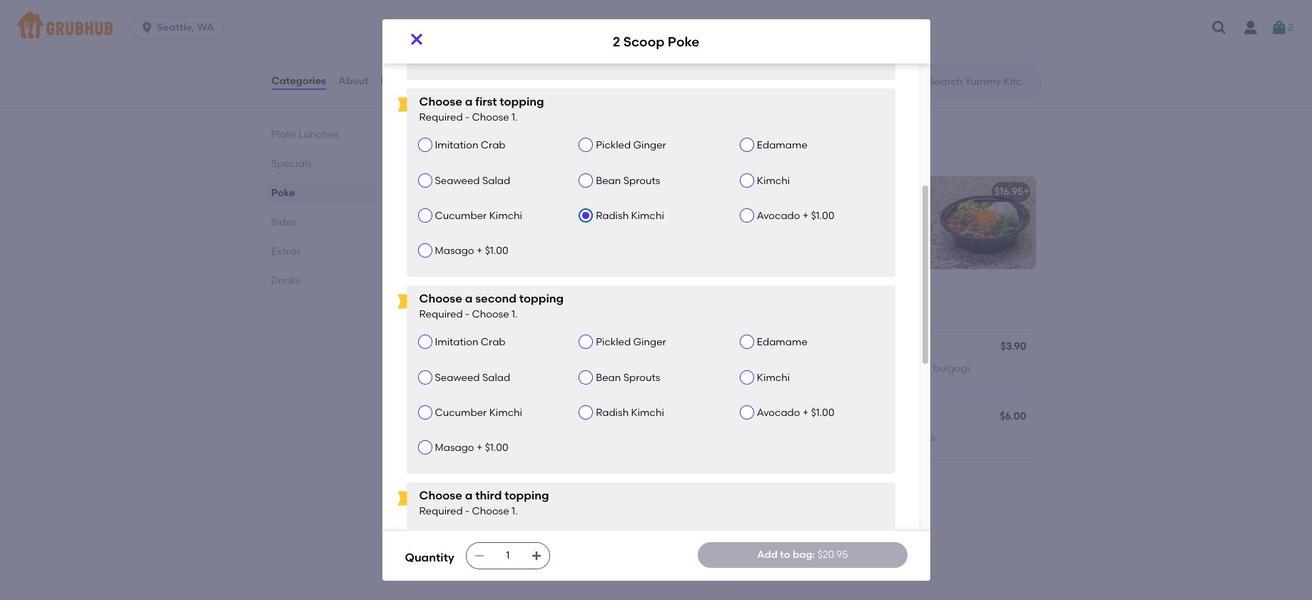 Task type: describe. For each thing, give the bounding box(es) containing it.
1 vertical spatial 2 scoop poke
[[417, 186, 482, 198]]

required for choose a third topping
[[419, 505, 463, 518]]

pickled ginger for choose a first topping
[[596, 139, 667, 151]]

bag:
[[793, 549, 816, 561]]

reviews
[[381, 75, 421, 87]]

seaweed salad for second
[[435, 372, 511, 384]]

plate
[[271, 129, 296, 141]]

4 for 4 pieces fried pork and veggie dumplings.
[[417, 502, 422, 514]]

scoop for comes with 1 scoop of poke of your choice.
[[743, 186, 774, 198]]

pieces right 6
[[794, 55, 826, 67]]

side scoop poke
[[417, 412, 498, 424]]

spam musubi
[[417, 342, 483, 354]]

categories button
[[271, 56, 327, 107]]

for
[[448, 148, 459, 158]]

specials
[[271, 158, 312, 170]]

fried down traditional tuna
[[450, 35, 475, 47]]

bulgogi mandu
[[736, 342, 810, 354]]

spam
[[417, 342, 445, 354]]

of inside the fried rice with your choice of protein and peas, carrots, and onions.
[[545, 55, 554, 67]]

rice
[[477, 35, 499, 47]]

scoop for raw pieces of tuna cut into cubes.
[[440, 412, 472, 424]]

a la carte 6 pieces shrimp tempura with tempura sauce.
[[736, 55, 1007, 67]]

6
[[786, 55, 792, 67]]

0 vertical spatial 1
[[736, 186, 740, 198]]

musubi
[[448, 342, 483, 354]]

1 vertical spatial pork
[[483, 502, 505, 514]]

on
[[481, 362, 493, 374]]

2 button
[[1272, 15, 1294, 41]]

comes with 1 scoop of poke of your choice.
[[736, 206, 905, 233]]

grilled spam on seasoned rice wrapped in nori.
[[417, 362, 643, 374]]

your inside the fried rice with your choice of protein and peas, carrots, and onions.
[[486, 55, 507, 67]]

0 vertical spatial sides
[[271, 216, 297, 228]]

choose a second topping required - choose 1.
[[419, 292, 564, 320]]

fried inside the fried rice with your choice of protein and peas, carrots, and onions.
[[417, 55, 441, 67]]

filled
[[861, 362, 884, 374]]

required for choose a second topping
[[419, 308, 463, 320]]

imitation for first
[[435, 139, 479, 151]]

bean for choose a second topping
[[596, 372, 621, 384]]

pickled for choose a first topping
[[596, 139, 631, 151]]

with inside comes with 2 scoops of poke of your choice.
[[453, 206, 474, 218]]

rice inside the fried rice with your choice of protein and peas, carrots, and onions.
[[443, 55, 461, 67]]

nori.
[[622, 362, 643, 374]]

$16.95 +
[[995, 186, 1030, 198]]

- for second
[[466, 308, 470, 320]]

1 horizontal spatial fried
[[790, 432, 812, 444]]

pickled ginger for choose a second topping
[[596, 336, 667, 349]]

seaweed salad for first
[[435, 175, 511, 187]]

traditional salmon
[[596, 13, 687, 25]]

ginger for choose a second topping
[[634, 336, 667, 349]]

radish kimchi for choose a first topping
[[596, 210, 665, 222]]

Input item quantity number field
[[492, 543, 524, 569]]

4 pieces fried pork and veggie dumplings.
[[417, 502, 617, 514]]

about
[[339, 75, 369, 87]]

salmon
[[651, 13, 687, 25]]

lunches
[[298, 129, 339, 141]]

1. for third
[[512, 505, 518, 518]]

traditional for traditional salmon
[[596, 13, 648, 25]]

with up search icon
[[908, 55, 928, 67]]

seattle, wa button
[[131, 16, 229, 39]]

mayo
[[786, 13, 812, 25]]

2 inside button
[[1289, 21, 1294, 33]]

categories
[[272, 75, 326, 87]]

choice
[[510, 55, 542, 67]]

bean for choose a first topping
[[596, 175, 621, 187]]

poke up comes with 1 scoop of poke of your choice.
[[776, 186, 800, 198]]

third
[[476, 489, 502, 503]]

house fried rice
[[417, 35, 499, 47]]

seattle,
[[157, 21, 195, 34]]

1 tempura from the left
[[864, 55, 906, 67]]

1 tuna from the left
[[489, 13, 513, 25]]

dumplings.
[[564, 502, 617, 514]]

house
[[417, 35, 447, 47]]

scoops
[[484, 206, 519, 218]]

spicy mayo tuna
[[757, 13, 839, 25]]

radish kimchi for choose a second topping
[[596, 407, 665, 419]]

cubes.
[[550, 432, 582, 444]]

in
[[611, 362, 620, 374]]

with inside the fried rice with your choice of protein and peas, carrots, and onions.
[[464, 55, 484, 67]]

add to bag: $20.95
[[758, 549, 848, 561]]

a for second
[[465, 292, 473, 306]]

beef
[[909, 362, 931, 374]]

$16.95
[[995, 186, 1024, 198]]

rolls
[[758, 412, 781, 424]]

tuna
[[486, 432, 509, 444]]

into
[[529, 432, 548, 444]]

masago + $1.00 for second
[[435, 442, 509, 454]]

bulgogi.
[[934, 362, 973, 374]]

seattle, wa
[[157, 21, 214, 34]]

4 for 4 pieces. fried dumplings filled with beef bulgogi.
[[736, 362, 742, 374]]

1 horizontal spatial pork
[[815, 432, 837, 444]]

egg rolls
[[736, 412, 781, 424]]

poke for scoop
[[846, 206, 870, 218]]

2 tempura from the left
[[931, 55, 973, 67]]

imitation crab for second
[[435, 336, 506, 349]]

pickled for choose a second topping
[[596, 336, 631, 349]]

pieces for 4 pieces fried pork and veggie dumplings.
[[425, 502, 456, 514]]

pieces for 2 pieces of fried pork and veggie egg rolls.
[[744, 432, 776, 444]]

shrimp
[[828, 55, 861, 67]]

topping for choose a third topping
[[505, 489, 549, 503]]

drinks
[[271, 275, 300, 287]]

wa
[[197, 21, 214, 34]]

raw
[[417, 432, 438, 444]]

choose a first topping required - choose 1.
[[419, 95, 544, 123]]

0 horizontal spatial fried
[[459, 502, 481, 514]]

raw pieces of tuna cut into cubes.
[[417, 432, 582, 444]]

topping for choose a first topping
[[500, 95, 544, 109]]

comes for comes with 2 scoops of poke of your choice.
[[417, 206, 451, 218]]

1 horizontal spatial add
[[758, 549, 778, 561]]

cucumber for second
[[435, 407, 487, 419]]

and right third on the left
[[507, 502, 527, 514]]

comes with 2 scoops of poke of your choice.
[[417, 206, 592, 233]]

$15.50
[[673, 34, 704, 46]]

$12.00
[[997, 34, 1027, 46]]

protein
[[557, 55, 591, 67]]

reviews button
[[380, 56, 421, 107]]

scoop
[[802, 206, 832, 218]]

an
[[461, 148, 472, 158]]

svg image up reviews
[[408, 31, 425, 48]]

and left onions.
[[417, 70, 436, 82]]

cucumber kimchi for first
[[435, 210, 523, 222]]

la
[[746, 55, 755, 67]]

about button
[[338, 56, 369, 107]]

0 horizontal spatial veggie
[[529, 502, 561, 514]]

fried rice with your choice of protein and peas, carrots, and onions.
[[417, 55, 681, 82]]



Task type: locate. For each thing, give the bounding box(es) containing it.
rolls.
[[917, 432, 939, 444]]

imitation crab for first
[[435, 139, 506, 151]]

korean fried chicken special image
[[929, 0, 1036, 14]]

with left "beef"
[[887, 362, 907, 374]]

2 masago + $1.00 from the top
[[435, 442, 509, 454]]

- inside the choose a first topping required - choose 1.
[[466, 111, 470, 123]]

your for 2 scoop poke
[[571, 206, 592, 218]]

0 horizontal spatial 1
[[736, 186, 740, 198]]

sides up spam
[[405, 299, 446, 317]]

imitation crab
[[435, 139, 506, 151], [435, 336, 506, 349]]

add left to
[[758, 549, 778, 561]]

salad for first
[[483, 175, 511, 187]]

tofu
[[623, 48, 643, 60]]

1 vertical spatial 1
[[796, 206, 800, 218]]

0 vertical spatial topping
[[500, 95, 544, 109]]

avocado + $1.00 for choose a first topping
[[757, 210, 835, 222]]

1 sprouts from the top
[[624, 175, 661, 187]]

1 imitation from the top
[[435, 139, 479, 151]]

fried left tofu in the top of the page
[[596, 48, 620, 60]]

wrapped
[[565, 362, 609, 374]]

0 vertical spatial ginger
[[634, 139, 667, 151]]

poke up tuna
[[474, 412, 498, 424]]

0 vertical spatial masago
[[435, 245, 474, 257]]

1. down second
[[512, 308, 518, 320]]

4 pieces. fried dumplings filled with beef bulgogi.
[[736, 362, 973, 374]]

carrots,
[[644, 55, 681, 67]]

seaweed salad down musubi
[[435, 372, 511, 384]]

2 avocado + $1.00 from the top
[[757, 407, 835, 419]]

sides
[[425, 148, 446, 158]]

avocado down 1 scoop poke
[[757, 210, 801, 222]]

1 vertical spatial avocado
[[757, 407, 801, 419]]

scoop right side
[[440, 412, 472, 424]]

$6.00
[[1000, 410, 1027, 423]]

2 imitation from the top
[[435, 336, 479, 349]]

salad right spam
[[483, 372, 511, 384]]

2 choice. from the left
[[736, 220, 772, 233]]

1. for second
[[512, 308, 518, 320]]

1 - from the top
[[466, 111, 470, 123]]

your inside comes with 1 scoop of poke of your choice.
[[884, 206, 905, 218]]

2 traditional from the left
[[596, 13, 648, 25]]

second
[[476, 292, 517, 306]]

comes inside comes with 1 scoop of poke of your choice.
[[736, 206, 771, 218]]

carte
[[757, 55, 783, 67]]

with
[[464, 55, 484, 67], [908, 55, 928, 67], [453, 206, 474, 218], [773, 206, 794, 218], [887, 362, 907, 374]]

1 radish kimchi from the top
[[596, 210, 665, 222]]

- inside "choose a third topping required - choose 1."
[[466, 505, 470, 518]]

search icon image
[[906, 73, 923, 90]]

topping inside "choose a third topping required - choose 1."
[[505, 489, 549, 503]]

scoop down "sides" at the left of the page
[[425, 186, 456, 198]]

1 radish from the top
[[596, 210, 629, 222]]

2 required from the top
[[419, 308, 463, 320]]

cucumber kimchi
[[435, 210, 523, 222], [435, 407, 523, 419]]

0 horizontal spatial tuna
[[489, 13, 513, 25]]

poke right scoop
[[846, 206, 870, 218]]

1. inside "choose a third topping required - choose 1."
[[512, 505, 518, 518]]

fried
[[450, 35, 475, 47], [596, 48, 620, 60], [417, 55, 441, 67], [781, 362, 805, 374]]

2 masago from the top
[[435, 442, 474, 454]]

avocado + $1.00 up "2 pieces of fried pork and veggie egg rolls."
[[757, 407, 835, 419]]

svg image
[[1211, 19, 1229, 36], [1272, 19, 1289, 36]]

seaweed for second
[[435, 372, 480, 384]]

1 horizontal spatial traditional
[[596, 13, 648, 25]]

avocado for choose a second topping
[[757, 407, 801, 419]]

veggie left dumplings.
[[529, 502, 561, 514]]

2 vertical spatial required
[[419, 505, 463, 518]]

salad for second
[[483, 372, 511, 384]]

0 vertical spatial pork
[[815, 432, 837, 444]]

$4.50
[[681, 480, 707, 492]]

3 required from the top
[[419, 505, 463, 518]]

your
[[486, 55, 507, 67], [571, 206, 592, 218], [884, 206, 905, 218]]

required inside the choose a second topping required - choose 1.
[[419, 308, 463, 320]]

1 vertical spatial avocado + $1.00
[[757, 407, 835, 419]]

1 masago from the top
[[435, 245, 474, 257]]

a
[[736, 55, 744, 67]]

poke for scoops
[[533, 206, 557, 218]]

1 horizontal spatial rice
[[545, 362, 563, 374]]

1 vertical spatial extras
[[405, 559, 452, 577]]

1 horizontal spatial sides
[[405, 299, 446, 317]]

salad
[[483, 175, 511, 187], [483, 372, 511, 384]]

salad down additional
[[483, 175, 511, 187]]

a inside the choose a first topping required - choose 1.
[[465, 95, 473, 109]]

tempura right shrimp
[[864, 55, 906, 67]]

choose down second
[[472, 308, 509, 320]]

choose down first
[[472, 111, 509, 123]]

svg image inside 2 button
[[1272, 19, 1289, 36]]

additional
[[474, 148, 516, 158]]

cut
[[511, 432, 527, 444]]

4
[[736, 362, 742, 374], [417, 502, 422, 514]]

onions.
[[438, 70, 472, 82]]

masago + $1.00 down side scoop poke
[[435, 442, 509, 454]]

1 vertical spatial cucumber kimchi
[[435, 407, 523, 419]]

traditional up house fried rice
[[435, 13, 487, 25]]

required up spam musubi
[[419, 308, 463, 320]]

0 vertical spatial pickled ginger
[[596, 139, 667, 151]]

extras
[[271, 246, 301, 258], [405, 559, 452, 577]]

plate lunches
[[271, 129, 339, 141]]

1 edamame from the top
[[757, 139, 808, 151]]

2 vertical spatial a
[[465, 489, 473, 503]]

egg
[[736, 412, 755, 424]]

to
[[781, 549, 791, 561]]

choose
[[419, 95, 462, 109], [472, 111, 509, 123], [419, 292, 462, 306], [472, 308, 509, 320], [419, 489, 462, 503], [472, 505, 509, 518]]

0 vertical spatial seaweed
[[435, 175, 480, 187]]

edamame for choose a first topping
[[757, 139, 808, 151]]

with up onions.
[[464, 55, 484, 67]]

1 vertical spatial imitation
[[435, 336, 479, 349]]

a left first
[[465, 95, 473, 109]]

1 scoop poke
[[736, 186, 800, 198]]

1 a from the top
[[465, 95, 473, 109]]

1 vertical spatial rice
[[545, 362, 563, 374]]

poke inside poke add sides for an additional charge.
[[405, 128, 442, 146]]

2 vertical spatial topping
[[505, 489, 549, 503]]

1 vertical spatial radish
[[596, 407, 629, 419]]

+
[[1024, 186, 1030, 198], [803, 210, 809, 222], [477, 245, 483, 257], [803, 407, 809, 419], [477, 442, 483, 454]]

imitation for second
[[435, 336, 479, 349]]

1 vertical spatial pickled ginger
[[596, 336, 667, 349]]

tuna right mayo
[[815, 13, 839, 25]]

0 vertical spatial cucumber kimchi
[[435, 210, 523, 222]]

sides up drinks
[[271, 216, 297, 228]]

0 horizontal spatial sides
[[271, 216, 297, 228]]

choice. inside comes with 2 scoops of poke of your choice.
[[417, 220, 452, 233]]

pork up input item quantity number field
[[483, 502, 505, 514]]

0 vertical spatial add
[[405, 148, 422, 158]]

traditional tuna
[[435, 13, 513, 25]]

1 vertical spatial veggie
[[529, 502, 561, 514]]

your inside comes with 2 scoops of poke of your choice.
[[571, 206, 592, 218]]

2 imitation crab from the top
[[435, 336, 506, 349]]

0 horizontal spatial comes
[[417, 206, 451, 218]]

a inside the choose a second topping required - choose 1.
[[465, 292, 473, 306]]

required down gyoza
[[419, 505, 463, 518]]

0 vertical spatial avocado + $1.00
[[757, 210, 835, 222]]

avocado + $1.00 for choose a second topping
[[757, 407, 835, 419]]

required
[[419, 111, 463, 123], [419, 308, 463, 320], [419, 505, 463, 518]]

masago for second
[[435, 442, 474, 454]]

1 scoop poke image
[[929, 177, 1036, 269]]

0 vertical spatial crab
[[481, 139, 506, 151]]

2 bean from the top
[[596, 372, 621, 384]]

crab up on
[[481, 336, 506, 349]]

masago for first
[[435, 245, 474, 257]]

rice left wrapped
[[545, 362, 563, 374]]

avocado + $1.00 down 1 scoop poke
[[757, 210, 835, 222]]

0 vertical spatial sprouts
[[624, 175, 661, 187]]

svg image left seattle,
[[140, 21, 154, 35]]

0 vertical spatial edamame
[[757, 139, 808, 151]]

2 scoop poke up carrots,
[[613, 33, 700, 50]]

1 seaweed salad from the top
[[435, 175, 511, 187]]

required up "sides" at the left of the page
[[419, 111, 463, 123]]

choose up spam musubi
[[419, 292, 462, 306]]

1
[[736, 186, 740, 198], [796, 206, 800, 218]]

quantity
[[405, 551, 455, 565]]

2 horizontal spatial your
[[884, 206, 905, 218]]

add inside poke add sides for an additional charge.
[[405, 148, 422, 158]]

svg image right input item quantity number field
[[531, 550, 542, 562]]

1 pickled ginger from the top
[[596, 139, 667, 151]]

1 vertical spatial masago
[[435, 442, 474, 454]]

1 vertical spatial sides
[[405, 299, 446, 317]]

1. up additional
[[512, 111, 518, 123]]

0 vertical spatial masago + $1.00
[[435, 245, 509, 257]]

0 vertical spatial required
[[419, 111, 463, 123]]

1 horizontal spatial extras
[[405, 559, 452, 577]]

your for 1 scoop poke
[[884, 206, 905, 218]]

1 horizontal spatial choice.
[[736, 220, 772, 233]]

poke inside comes with 2 scoops of poke of your choice.
[[533, 206, 557, 218]]

pickled
[[596, 139, 631, 151], [596, 336, 631, 349]]

choose left third on the left
[[419, 489, 462, 503]]

2 scoop poke down for
[[417, 186, 482, 198]]

0 vertical spatial 1.
[[512, 111, 518, 123]]

2 ginger from the top
[[634, 336, 667, 349]]

ginger for choose a first topping
[[634, 139, 667, 151]]

topping right second
[[520, 292, 564, 306]]

1 bean from the top
[[596, 175, 621, 187]]

cucumber kimchi up tuna
[[435, 407, 523, 419]]

0 horizontal spatial 4
[[417, 502, 422, 514]]

1 vertical spatial fried
[[459, 502, 481, 514]]

cucumber kimchi down an
[[435, 210, 523, 222]]

2 1. from the top
[[512, 308, 518, 320]]

edamame
[[757, 139, 808, 151], [757, 336, 808, 349]]

1 horizontal spatial 1
[[796, 206, 800, 218]]

1 vertical spatial required
[[419, 308, 463, 320]]

mandu
[[776, 342, 810, 354]]

pickled ginger
[[596, 139, 667, 151], [596, 336, 667, 349]]

topping inside the choose a second topping required - choose 1.
[[520, 292, 564, 306]]

0 horizontal spatial add
[[405, 148, 422, 158]]

1 seaweed from the top
[[435, 175, 480, 187]]

add left "sides" at the left of the page
[[405, 148, 422, 158]]

1 horizontal spatial 4
[[736, 362, 742, 374]]

spicy
[[757, 13, 783, 25]]

traditional up fried tofu
[[596, 13, 648, 25]]

masago down side scoop poke
[[435, 442, 474, 454]]

cucumber for first
[[435, 210, 487, 222]]

1 bean sprouts from the top
[[596, 175, 661, 187]]

poke inside comes with 1 scoop of poke of your choice.
[[846, 206, 870, 218]]

3 1. from the top
[[512, 505, 518, 518]]

veggie left 'egg'
[[861, 432, 893, 444]]

edamame for choose a second topping
[[757, 336, 808, 349]]

required inside "choose a third topping required - choose 1."
[[419, 505, 463, 518]]

bulgogi
[[736, 342, 774, 354]]

choice.
[[417, 220, 452, 233], [736, 220, 772, 233]]

2 radish kimchi from the top
[[596, 407, 665, 419]]

2 edamame from the top
[[757, 336, 808, 349]]

2 svg image from the left
[[1272, 19, 1289, 36]]

0 vertical spatial 2 scoop poke
[[613, 33, 700, 50]]

2 a from the top
[[465, 292, 473, 306]]

0 horizontal spatial choice.
[[417, 220, 452, 233]]

1 vertical spatial pickled
[[596, 336, 631, 349]]

2 seaweed salad from the top
[[435, 372, 511, 384]]

svg image inside seattle, wa button
[[140, 21, 154, 35]]

1 imitation crab from the top
[[435, 139, 506, 151]]

radish for choose a first topping
[[596, 210, 629, 222]]

1.
[[512, 111, 518, 123], [512, 308, 518, 320], [512, 505, 518, 518]]

1 traditional from the left
[[435, 13, 487, 25]]

4 left pieces.
[[736, 362, 742, 374]]

2 cucumber kimchi from the top
[[435, 407, 523, 419]]

bean sprouts for choose a second topping
[[596, 372, 661, 384]]

1 vertical spatial seaweed salad
[[435, 372, 511, 384]]

0 vertical spatial cucumber
[[435, 210, 487, 222]]

required inside the choose a first topping required - choose 1.
[[419, 111, 463, 123]]

1 vertical spatial masago + $1.00
[[435, 442, 509, 454]]

0 horizontal spatial your
[[486, 55, 507, 67]]

1 cucumber from the top
[[435, 210, 487, 222]]

topping
[[500, 95, 544, 109], [520, 292, 564, 306], [505, 489, 549, 503]]

egg
[[895, 432, 914, 444]]

1 vertical spatial imitation crab
[[435, 336, 506, 349]]

charge.
[[518, 148, 550, 158]]

a for third
[[465, 489, 473, 503]]

poke up "sides" at the left of the page
[[405, 128, 442, 146]]

seaweed down for
[[435, 175, 480, 187]]

masago + $1.00 for first
[[435, 245, 509, 257]]

3 a from the top
[[465, 489, 473, 503]]

- for first
[[466, 111, 470, 123]]

comes for comes with 1 scoop of poke of your choice.
[[736, 206, 771, 218]]

2 - from the top
[[466, 308, 470, 320]]

1 vertical spatial topping
[[520, 292, 564, 306]]

0 vertical spatial -
[[466, 111, 470, 123]]

1 svg image from the left
[[1211, 19, 1229, 36]]

2 pickled from the top
[[596, 336, 631, 349]]

comes inside comes with 2 scoops of poke of your choice.
[[417, 206, 451, 218]]

choice. for comes with 1 scoop of poke of your choice.
[[736, 220, 772, 233]]

1 horizontal spatial tuna
[[815, 13, 839, 25]]

scoop down traditional salmon at the top of the page
[[624, 33, 665, 50]]

spam
[[451, 362, 478, 374]]

1 masago + $1.00 from the top
[[435, 245, 509, 257]]

1. up input item quantity number field
[[512, 505, 518, 518]]

Search Yummy Kitchen search field
[[928, 75, 1037, 89]]

1 horizontal spatial 2 scoop poke
[[613, 33, 700, 50]]

sprouts for choose a second topping
[[624, 372, 661, 384]]

0 horizontal spatial rice
[[443, 55, 461, 67]]

crab
[[481, 139, 506, 151], [481, 336, 506, 349]]

1 vertical spatial crab
[[481, 336, 506, 349]]

poke add sides for an additional charge.
[[405, 128, 550, 158]]

1 ginger from the top
[[634, 139, 667, 151]]

0 vertical spatial veggie
[[861, 432, 893, 444]]

1 vertical spatial 1.
[[512, 308, 518, 320]]

1 comes from the left
[[417, 206, 451, 218]]

1 vertical spatial cucumber
[[435, 407, 487, 419]]

$20.95
[[818, 549, 848, 561]]

cucumber down an
[[435, 210, 487, 222]]

2 salad from the top
[[483, 372, 511, 384]]

masago + $1.00 down comes with 2 scoops of poke of your choice.
[[435, 245, 509, 257]]

1 vertical spatial bean sprouts
[[596, 372, 661, 384]]

a left third on the left
[[465, 489, 473, 503]]

1 choice. from the left
[[417, 220, 452, 233]]

1 vertical spatial 4
[[417, 502, 422, 514]]

sprouts for choose a first topping
[[624, 175, 661, 187]]

2 pieces of fried pork and veggie egg rolls.
[[736, 432, 939, 444]]

topping right first
[[500, 95, 544, 109]]

scoop for comes with 2 scoops of poke of your choice.
[[425, 186, 456, 198]]

2 comes from the left
[[736, 206, 771, 218]]

bean sprouts for choose a first topping
[[596, 175, 661, 187]]

poke
[[533, 206, 557, 218], [846, 206, 870, 218]]

1 vertical spatial a
[[465, 292, 473, 306]]

1 salad from the top
[[483, 175, 511, 187]]

poke down an
[[458, 186, 482, 198]]

1 vertical spatial ginger
[[634, 336, 667, 349]]

gyoza
[[417, 481, 448, 494]]

2 bean sprouts from the top
[[596, 372, 661, 384]]

1 avocado from the top
[[757, 210, 801, 222]]

with down 1 scoop poke
[[773, 206, 794, 218]]

0 horizontal spatial traditional
[[435, 13, 487, 25]]

tempura
[[864, 55, 906, 67], [931, 55, 973, 67]]

sauce.
[[975, 55, 1007, 67]]

0 vertical spatial bean
[[596, 175, 621, 187]]

and left peas,
[[594, 55, 613, 67]]

pieces down egg rolls
[[744, 432, 776, 444]]

0 vertical spatial radish
[[596, 210, 629, 222]]

fried down the 'mandu'
[[781, 362, 805, 374]]

scoop up comes with 1 scoop of poke of your choice.
[[743, 186, 774, 198]]

dumplings
[[808, 362, 859, 374]]

1 horizontal spatial comes
[[736, 206, 771, 218]]

0 vertical spatial avocado
[[757, 210, 801, 222]]

1 horizontal spatial poke
[[846, 206, 870, 218]]

1 crab from the top
[[481, 139, 506, 151]]

poke down specials
[[271, 187, 295, 199]]

- for third
[[466, 505, 470, 518]]

grilled
[[417, 362, 448, 374]]

crab for first
[[481, 139, 506, 151]]

sides
[[271, 216, 297, 228], [405, 299, 446, 317]]

side
[[417, 412, 438, 424]]

seaweed salad
[[435, 175, 511, 187], [435, 372, 511, 384]]

comes down 1 scoop poke
[[736, 206, 771, 218]]

choose a third topping required - choose 1.
[[419, 489, 549, 518]]

seaweed for first
[[435, 175, 480, 187]]

2 tuna from the left
[[815, 13, 839, 25]]

1 poke from the left
[[533, 206, 557, 218]]

tuna up rice
[[489, 13, 513, 25]]

pieces
[[794, 55, 826, 67], [440, 432, 472, 444], [744, 432, 776, 444], [425, 502, 456, 514]]

1 vertical spatial radish kimchi
[[596, 407, 665, 419]]

0 vertical spatial fried
[[790, 432, 812, 444]]

poke
[[668, 33, 700, 50], [405, 128, 442, 146], [458, 186, 482, 198], [776, 186, 800, 198], [271, 187, 295, 199], [474, 412, 498, 424]]

radish kimchi
[[596, 210, 665, 222], [596, 407, 665, 419]]

2 poke from the left
[[846, 206, 870, 218]]

2 crab from the top
[[481, 336, 506, 349]]

poke down salmon
[[668, 33, 700, 50]]

pieces.
[[745, 362, 779, 374]]

1 horizontal spatial svg image
[[1272, 19, 1289, 36]]

radish for choose a second topping
[[596, 407, 629, 419]]

1. inside the choose a first topping required - choose 1.
[[512, 111, 518, 123]]

0 vertical spatial 4
[[736, 362, 742, 374]]

svg image
[[140, 21, 154, 35], [408, 31, 425, 48], [474, 550, 485, 562], [531, 550, 542, 562]]

topping inside the choose a first topping required - choose 1.
[[500, 95, 544, 109]]

3 - from the top
[[466, 505, 470, 518]]

with left "scoops"
[[453, 206, 474, 218]]

1 vertical spatial bean
[[596, 372, 621, 384]]

edamame up 1 scoop poke
[[757, 139, 808, 151]]

choice. for comes with 2 scoops of poke of your choice.
[[417, 220, 452, 233]]

1. for first
[[512, 111, 518, 123]]

1 pickled from the top
[[596, 139, 631, 151]]

seaweed down musubi
[[435, 372, 480, 384]]

$1.00
[[811, 210, 835, 222], [485, 245, 509, 257], [811, 407, 835, 419], [485, 442, 509, 454]]

1 vertical spatial salad
[[483, 372, 511, 384]]

choice. inside comes with 1 scoop of poke of your choice.
[[736, 220, 772, 233]]

crab for second
[[481, 336, 506, 349]]

2 radish from the top
[[596, 407, 629, 419]]

1 vertical spatial sprouts
[[624, 372, 661, 384]]

peas,
[[616, 55, 642, 67]]

0 horizontal spatial pork
[[483, 502, 505, 514]]

pieces for raw pieces of tuna cut into cubes.
[[440, 432, 472, 444]]

choose down onions.
[[419, 95, 462, 109]]

required for choose a first topping
[[419, 111, 463, 123]]

a left second
[[465, 292, 473, 306]]

bean sprouts
[[596, 175, 661, 187], [596, 372, 661, 384]]

cucumber up raw
[[435, 407, 487, 419]]

4 down gyoza
[[417, 502, 422, 514]]

0 horizontal spatial extras
[[271, 246, 301, 258]]

0 horizontal spatial svg image
[[1211, 19, 1229, 36]]

svg image left input item quantity number field
[[474, 550, 485, 562]]

2 pickled ginger from the top
[[596, 336, 667, 349]]

1 cucumber kimchi from the top
[[435, 210, 523, 222]]

a inside "choose a third topping required - choose 1."
[[465, 489, 473, 503]]

edamame up pieces.
[[757, 336, 808, 349]]

seaweed salad down an
[[435, 175, 511, 187]]

1 avocado + $1.00 from the top
[[757, 210, 835, 222]]

2 inside comes with 2 scoops of poke of your choice.
[[476, 206, 482, 218]]

crab right an
[[481, 139, 506, 151]]

comes down "sides" at the left of the page
[[417, 206, 451, 218]]

0 vertical spatial imitation
[[435, 139, 479, 151]]

0 vertical spatial bean sprouts
[[596, 175, 661, 187]]

cucumber kimchi for second
[[435, 407, 523, 419]]

poke right "scoops"
[[533, 206, 557, 218]]

1 inside comes with 1 scoop of poke of your choice.
[[796, 206, 800, 218]]

1 horizontal spatial veggie
[[861, 432, 893, 444]]

scoop
[[624, 33, 665, 50], [425, 186, 456, 198], [743, 186, 774, 198], [440, 412, 472, 424]]

fried down house
[[417, 55, 441, 67]]

fried tofu
[[596, 48, 643, 60]]

1 1. from the top
[[512, 111, 518, 123]]

sprouts
[[624, 175, 661, 187], [624, 372, 661, 384]]

pieces down side scoop poke
[[440, 432, 472, 444]]

2 sprouts from the top
[[624, 372, 661, 384]]

pieces down gyoza
[[425, 502, 456, 514]]

avocado right egg
[[757, 407, 801, 419]]

tuna
[[489, 13, 513, 25], [815, 13, 839, 25]]

masago down comes with 2 scoops of poke of your choice.
[[435, 245, 474, 257]]

tempura up search yummy kitchen search field
[[931, 55, 973, 67]]

avocado for choose a first topping
[[757, 210, 801, 222]]

traditional for traditional tuna
[[435, 13, 487, 25]]

seaweed
[[435, 175, 480, 187], [435, 372, 480, 384]]

2 seaweed from the top
[[435, 372, 480, 384]]

pork down dumplings on the bottom of the page
[[815, 432, 837, 444]]

topping right third on the left
[[505, 489, 549, 503]]

avocado + $1.00
[[757, 210, 835, 222], [757, 407, 835, 419]]

1 vertical spatial add
[[758, 549, 778, 561]]

cucumber
[[435, 210, 487, 222], [435, 407, 487, 419]]

with inside comes with 1 scoop of poke of your choice.
[[773, 206, 794, 218]]

veggie
[[861, 432, 893, 444], [529, 502, 561, 514]]

2 vertical spatial -
[[466, 505, 470, 518]]

1 required from the top
[[419, 111, 463, 123]]

2 scoop poke image
[[609, 177, 716, 269]]

and left 'egg'
[[839, 432, 858, 444]]

a for first
[[465, 95, 473, 109]]

2 cucumber from the top
[[435, 407, 487, 419]]

0 vertical spatial pickled
[[596, 139, 631, 151]]

1 horizontal spatial tempura
[[931, 55, 973, 67]]

2 avocado from the top
[[757, 407, 801, 419]]

- inside the choose a second topping required - choose 1.
[[466, 308, 470, 320]]

0 vertical spatial imitation crab
[[435, 139, 506, 151]]

0 vertical spatial a
[[465, 95, 473, 109]]

1. inside the choose a second topping required - choose 1.
[[512, 308, 518, 320]]

main navigation navigation
[[0, 0, 1313, 56]]

radish
[[596, 210, 629, 222], [596, 407, 629, 419]]

rice up onions.
[[443, 55, 461, 67]]

choose down third on the left
[[472, 505, 509, 518]]

topping for choose a second topping
[[520, 292, 564, 306]]

2 vertical spatial 1.
[[512, 505, 518, 518]]

0 vertical spatial extras
[[271, 246, 301, 258]]



Task type: vqa. For each thing, say whether or not it's contained in the screenshot.
second edamame from the bottom
yes



